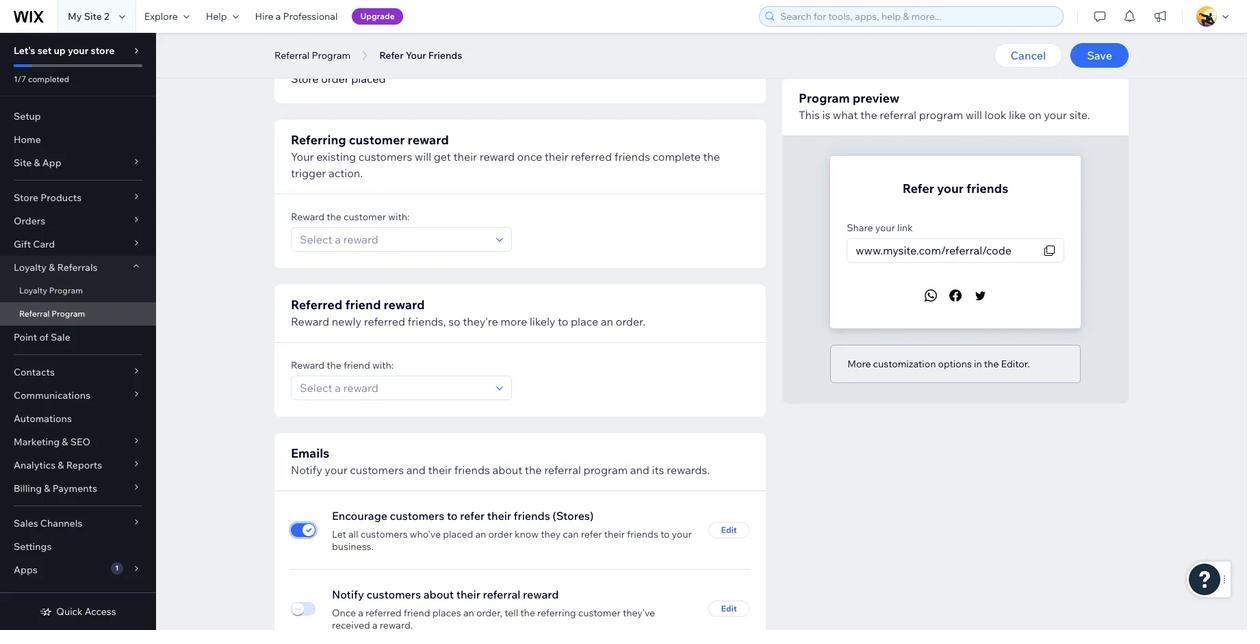 Task type: locate. For each thing, give the bounding box(es) containing it.
reward left "once"
[[480, 150, 515, 164]]

0 horizontal spatial order
[[321, 72, 349, 86]]

friends
[[428, 49, 462, 62]]

0 horizontal spatial and
[[406, 463, 426, 477]]

your inside encourage customers to refer their friends (stores) let all customers who've placed an order know they can refer their friends to your business.
[[672, 528, 692, 541]]

1 horizontal spatial referral
[[274, 49, 310, 62]]

& left seo at the bottom left of the page
[[62, 436, 68, 448]]

so
[[448, 315, 460, 329]]

settings
[[14, 541, 52, 553]]

reward the friend with:
[[291, 359, 394, 372]]

loyalty inside "popup button"
[[14, 261, 47, 274]]

1 horizontal spatial refer
[[903, 181, 934, 196]]

4 reward from the top
[[291, 359, 324, 372]]

the right in
[[984, 358, 999, 370]]

the down "newly"
[[327, 359, 341, 372]]

referral inside emails notify your customers and their friends about the referral program and its rewards.
[[544, 463, 581, 477]]

site down home
[[14, 157, 32, 169]]

reward for friend
[[291, 359, 324, 372]]

& left reports in the left of the page
[[58, 459, 64, 472]]

1 horizontal spatial your
[[406, 49, 426, 62]]

1 edit button from the top
[[708, 522, 749, 539]]

loyalty program
[[19, 285, 83, 296]]

more
[[500, 315, 527, 329]]

customers up the encourage at the bottom left of page
[[350, 463, 404, 477]]

0 vertical spatial order
[[321, 72, 349, 86]]

& inside billing & payments popup button
[[44, 483, 50, 495]]

referral
[[274, 49, 310, 62], [19, 309, 50, 319]]

0 vertical spatial referral
[[880, 108, 916, 122]]

1 vertical spatial about
[[423, 588, 454, 602]]

store down referral program button
[[291, 72, 319, 86]]

0 horizontal spatial an
[[463, 607, 474, 619]]

referred right "once"
[[571, 150, 612, 164]]

& for billing
[[44, 483, 50, 495]]

referral up (stores) at the left
[[544, 463, 581, 477]]

refer
[[379, 49, 404, 62], [903, 181, 934, 196]]

1 horizontal spatial an
[[475, 528, 486, 541]]

& left app
[[34, 157, 40, 169]]

0 vertical spatial referral program
[[274, 49, 351, 62]]

professional
[[283, 10, 338, 23]]

0 vertical spatial loyalty
[[14, 261, 47, 274]]

hire
[[255, 10, 274, 23]]

point
[[14, 331, 37, 344]]

reward
[[291, 54, 324, 66], [291, 211, 324, 223], [291, 315, 329, 329], [291, 359, 324, 372]]

edit button
[[708, 522, 749, 539], [708, 601, 749, 617]]

3 reward from the top
[[291, 315, 329, 329]]

referral down "hire a professional" link
[[274, 49, 310, 62]]

reward for store
[[291, 54, 324, 66]]

1 vertical spatial edit
[[721, 604, 737, 614]]

site & app button
[[0, 151, 156, 175]]

referral up point of sale
[[19, 309, 50, 319]]

1 vertical spatial will
[[415, 150, 431, 164]]

2 reward from the top
[[291, 211, 324, 223]]

your
[[68, 44, 88, 57], [1044, 108, 1067, 122], [937, 181, 964, 196], [875, 222, 895, 234], [325, 463, 347, 477], [672, 528, 692, 541]]

0 vertical spatial will
[[966, 108, 982, 122]]

home
[[14, 133, 41, 146]]

places
[[432, 607, 461, 619]]

referred
[[291, 297, 342, 313]]

card
[[33, 238, 55, 250]]

edit button for encourage customers to refer their friends (stores)
[[708, 522, 749, 539]]

& inside the site & app dropdown button
[[34, 157, 40, 169]]

order inside encourage customers to refer their friends (stores) let all customers who've placed an order know they can refer their friends to your business.
[[488, 528, 513, 541]]

site
[[84, 10, 102, 23], [14, 157, 32, 169]]

about up encourage customers to refer their friends (stores) let all customers who've placed an order know they can refer their friends to your business.
[[492, 463, 522, 477]]

your up trigger
[[291, 150, 314, 164]]

1 horizontal spatial will
[[966, 108, 982, 122]]

Share your link field
[[852, 239, 1039, 262]]

friends
[[614, 150, 650, 164], [966, 181, 1008, 196], [454, 463, 490, 477], [514, 509, 550, 523], [627, 528, 658, 541]]

to
[[558, 315, 568, 329], [447, 509, 458, 523], [660, 528, 670, 541]]

0 vertical spatial program
[[919, 108, 963, 122]]

referral program down the professional
[[274, 49, 351, 62]]

1 horizontal spatial refer
[[581, 528, 602, 541]]

help
[[206, 10, 227, 23]]

the down preview
[[860, 108, 877, 122]]

gift card button
[[0, 233, 156, 256]]

1 and from the left
[[406, 463, 426, 477]]

refer down emails notify your customers and their friends about the referral program and its rewards.
[[460, 509, 485, 523]]

reward up friends, on the left
[[384, 297, 425, 313]]

to inside referred friend reward reward newly referred friends, so they're more likely to place an order.
[[558, 315, 568, 329]]

refer up link on the right of page
[[903, 181, 934, 196]]

0 vertical spatial notify
[[291, 463, 322, 477]]

loyalty
[[14, 261, 47, 274], [19, 285, 47, 296]]

referred right once
[[366, 607, 402, 619]]

reward for customer
[[291, 211, 324, 223]]

program left its
[[584, 463, 628, 477]]

referral for referral program button
[[274, 49, 310, 62]]

about up places
[[423, 588, 454, 602]]

customer up "existing"
[[349, 132, 405, 148]]

its
[[652, 463, 664, 477]]

1 vertical spatial referral
[[19, 309, 50, 319]]

reward inside reward trigger: store order placed
[[291, 54, 324, 66]]

1 horizontal spatial order
[[488, 528, 513, 541]]

0 horizontal spatial program
[[584, 463, 628, 477]]

edit
[[721, 525, 737, 535], [721, 604, 737, 614]]

referral inside program preview this is what the referral program will look like on your site.
[[880, 108, 916, 122]]

0 horizontal spatial refer
[[460, 509, 485, 523]]

an inside encourage customers to refer their friends (stores) let all customers who've placed an order know they can refer their friends to your business.
[[475, 528, 486, 541]]

0 vertical spatial about
[[492, 463, 522, 477]]

quick
[[56, 606, 83, 618]]

1 vertical spatial order
[[488, 528, 513, 541]]

1 vertical spatial friend
[[344, 359, 370, 372]]

customers up the who've
[[390, 509, 444, 523]]

once
[[517, 150, 542, 164]]

automations link
[[0, 407, 156, 431]]

0 vertical spatial referral
[[274, 49, 310, 62]]

sales channels
[[14, 517, 82, 530]]

a right once
[[358, 607, 363, 619]]

None field
[[296, 14, 507, 37]]

customer
[[349, 132, 405, 148], [344, 211, 386, 223], [578, 607, 621, 619]]

loyalty down 'gift card' on the left top of the page
[[14, 261, 47, 274]]

0 horizontal spatial referral
[[483, 588, 521, 602]]

of
[[39, 331, 49, 344]]

gift
[[14, 238, 31, 250]]

upgrade button
[[352, 8, 403, 25]]

will inside program preview this is what the referral program will look like on your site.
[[966, 108, 982, 122]]

1 horizontal spatial site
[[84, 10, 102, 23]]

your down emails
[[325, 463, 347, 477]]

friend up reward the friend with: field
[[344, 359, 370, 372]]

will
[[966, 108, 982, 122], [415, 150, 431, 164]]

customer left they've
[[578, 607, 621, 619]]

1 edit from the top
[[721, 525, 737, 535]]

placed inside reward trigger: store order placed
[[351, 72, 386, 86]]

0 vertical spatial refer
[[379, 49, 404, 62]]

existing
[[316, 150, 356, 164]]

1 horizontal spatial and
[[630, 463, 649, 477]]

reward up referring
[[523, 588, 559, 602]]

likely
[[530, 315, 555, 329]]

an inside notify customers about their referral reward once a referred friend places an order, tell the referring customer they've received a reward.
[[463, 607, 474, 619]]

a
[[276, 10, 281, 23], [358, 607, 363, 619], [372, 619, 378, 630]]

billing & payments
[[14, 483, 97, 495]]

cancel button
[[994, 43, 1062, 68]]

site left 2
[[84, 10, 102, 23]]

0 vertical spatial with:
[[388, 211, 410, 223]]

products
[[41, 192, 82, 204]]

loyalty down the loyalty & referrals
[[19, 285, 47, 296]]

0 horizontal spatial a
[[276, 10, 281, 23]]

apps
[[14, 564, 37, 576]]

0 horizontal spatial store
[[14, 192, 38, 204]]

program down the loyalty & referrals
[[49, 285, 83, 296]]

placed down trigger:
[[351, 72, 386, 86]]

1 vertical spatial program
[[584, 463, 628, 477]]

0 horizontal spatial to
[[447, 509, 458, 523]]

0 horizontal spatial will
[[415, 150, 431, 164]]

reward trigger: store order placed
[[291, 54, 386, 86]]

a left reward.
[[372, 619, 378, 630]]

hire a professional link
[[247, 0, 346, 33]]

program inside button
[[312, 49, 351, 62]]

program up sale
[[52, 309, 85, 319]]

0 vertical spatial edit button
[[708, 522, 749, 539]]

order
[[321, 72, 349, 86], [488, 528, 513, 541]]

customers
[[358, 150, 412, 164], [350, 463, 404, 477], [390, 509, 444, 523], [360, 528, 408, 541], [366, 588, 421, 602]]

program preview this is what the referral program will look like on your site.
[[799, 90, 1090, 122]]

1 vertical spatial refer
[[903, 181, 934, 196]]

your down rewards.
[[672, 528, 692, 541]]

1 horizontal spatial notify
[[332, 588, 364, 602]]

notify down emails
[[291, 463, 322, 477]]

order left the know
[[488, 528, 513, 541]]

with: for customer
[[388, 211, 410, 223]]

friend up "newly"
[[345, 297, 381, 313]]

1
[[115, 564, 119, 573]]

with: up reward the customer with: field
[[388, 211, 410, 223]]

2 vertical spatial an
[[463, 607, 474, 619]]

your inside sidebar element
[[68, 44, 88, 57]]

1 horizontal spatial referral program
[[274, 49, 351, 62]]

referral inside notify customers about their referral reward once a referred friend places an order, tell the referring customer they've received a reward.
[[483, 588, 521, 602]]

refer for refer your friends
[[903, 181, 934, 196]]

2 horizontal spatial an
[[601, 315, 613, 329]]

Reward the customer with: field
[[296, 228, 492, 251]]

the up encourage customers to refer their friends (stores) let all customers who've placed an order know they can refer their friends to your business.
[[525, 463, 542, 477]]

0 horizontal spatial referral program
[[19, 309, 85, 319]]

1 horizontal spatial referral
[[544, 463, 581, 477]]

0 vertical spatial to
[[558, 315, 568, 329]]

1 vertical spatial referred
[[364, 315, 405, 329]]

will left look on the right of the page
[[966, 108, 982, 122]]

referral up tell
[[483, 588, 521, 602]]

referral down preview
[[880, 108, 916, 122]]

edit button for notify customers about their referral reward
[[708, 601, 749, 617]]

0 vertical spatial refer
[[460, 509, 485, 523]]

will left the get
[[415, 150, 431, 164]]

2 vertical spatial to
[[660, 528, 670, 541]]

and up the who've
[[406, 463, 426, 477]]

1 vertical spatial with:
[[372, 359, 394, 372]]

store inside popup button
[[14, 192, 38, 204]]

action.
[[328, 166, 363, 180]]

program for loyalty program link
[[49, 285, 83, 296]]

site.
[[1069, 108, 1090, 122]]

1 vertical spatial placed
[[443, 528, 473, 541]]

&
[[34, 157, 40, 169], [49, 261, 55, 274], [62, 436, 68, 448], [58, 459, 64, 472], [44, 483, 50, 495]]

refer
[[460, 509, 485, 523], [581, 528, 602, 541]]

referral for referral program link
[[19, 309, 50, 319]]

& right billing
[[44, 483, 50, 495]]

and left its
[[630, 463, 649, 477]]

0 horizontal spatial site
[[14, 157, 32, 169]]

& inside marketing & seo popup button
[[62, 436, 68, 448]]

2 vertical spatial friend
[[404, 607, 430, 619]]

0 vertical spatial an
[[601, 315, 613, 329]]

1 vertical spatial refer
[[581, 528, 602, 541]]

their
[[453, 150, 477, 164], [545, 150, 568, 164], [428, 463, 452, 477], [487, 509, 511, 523], [604, 528, 625, 541], [456, 588, 480, 602]]

0 vertical spatial placed
[[351, 72, 386, 86]]

reward
[[408, 132, 449, 148], [480, 150, 515, 164], [384, 297, 425, 313], [523, 588, 559, 602]]

their up the who've
[[428, 463, 452, 477]]

refer down upgrade button
[[379, 49, 404, 62]]

0 horizontal spatial placed
[[351, 72, 386, 86]]

your right up
[[68, 44, 88, 57]]

let's set up your store
[[14, 44, 115, 57]]

your inside program preview this is what the referral program will look like on your site.
[[1044, 108, 1067, 122]]

0 vertical spatial your
[[406, 49, 426, 62]]

about
[[492, 463, 522, 477], [423, 588, 454, 602]]

an left the know
[[475, 528, 486, 541]]

refer right can
[[581, 528, 602, 541]]

all
[[348, 528, 358, 541]]

refer your friends button
[[372, 45, 469, 66]]

1 reward from the top
[[291, 54, 324, 66]]

1 vertical spatial loyalty
[[19, 285, 47, 296]]

placed right the who've
[[443, 528, 473, 541]]

0 horizontal spatial notify
[[291, 463, 322, 477]]

1 vertical spatial referral
[[544, 463, 581, 477]]

2 vertical spatial customer
[[578, 607, 621, 619]]

home link
[[0, 128, 156, 151]]

refer inside button
[[379, 49, 404, 62]]

can
[[563, 528, 579, 541]]

referral program inside button
[[274, 49, 351, 62]]

encourage
[[332, 509, 387, 523]]

0 vertical spatial customer
[[349, 132, 405, 148]]

the right tell
[[520, 607, 535, 619]]

my site 2
[[68, 10, 109, 23]]

refer for refer your friends
[[379, 49, 404, 62]]

hire a professional
[[255, 10, 338, 23]]

referred inside the "referring customer reward your existing customers will get their reward once their referred friends complete the trigger action."
[[571, 150, 612, 164]]

reward the customer with:
[[291, 211, 410, 223]]

1 horizontal spatial placed
[[443, 528, 473, 541]]

store
[[291, 72, 319, 86], [14, 192, 38, 204]]

notify up once
[[332, 588, 364, 602]]

customers inside the "referring customer reward your existing customers will get their reward once their referred friends complete the trigger action."
[[358, 150, 412, 164]]

& inside loyalty & referrals "popup button"
[[49, 261, 55, 274]]

program down the professional
[[312, 49, 351, 62]]

2 vertical spatial referral
[[483, 588, 521, 602]]

0 horizontal spatial refer
[[379, 49, 404, 62]]

0 horizontal spatial about
[[423, 588, 454, 602]]

referred right "newly"
[[364, 315, 405, 329]]

the inside the "referring customer reward your existing customers will get their reward once their referred friends complete the trigger action."
[[703, 150, 720, 164]]

0 vertical spatial edit
[[721, 525, 737, 535]]

0 vertical spatial store
[[291, 72, 319, 86]]

1 horizontal spatial about
[[492, 463, 522, 477]]

orders button
[[0, 209, 156, 233]]

referral inside referral program button
[[274, 49, 310, 62]]

your
[[406, 49, 426, 62], [291, 150, 314, 164]]

1 horizontal spatial program
[[919, 108, 963, 122]]

your right on in the right top of the page
[[1044, 108, 1067, 122]]

reward up the get
[[408, 132, 449, 148]]

the
[[860, 108, 877, 122], [703, 150, 720, 164], [327, 211, 341, 223], [984, 358, 999, 370], [327, 359, 341, 372], [525, 463, 542, 477], [520, 607, 535, 619]]

reward.
[[380, 619, 413, 630]]

& inside analytics & reports dropdown button
[[58, 459, 64, 472]]

friend inside notify customers about their referral reward once a referred friend places an order, tell the referring customer they've received a reward.
[[404, 607, 430, 619]]

loyalty & referrals button
[[0, 256, 156, 279]]

2 horizontal spatial referral
[[880, 108, 916, 122]]

0 horizontal spatial referral
[[19, 309, 50, 319]]

1 vertical spatial store
[[14, 192, 38, 204]]

app
[[42, 157, 61, 169]]

0 vertical spatial referred
[[571, 150, 612, 164]]

with: up reward the friend with: field
[[372, 359, 394, 372]]

1 vertical spatial referral program
[[19, 309, 85, 319]]

a right hire
[[276, 10, 281, 23]]

store up orders
[[14, 192, 38, 204]]

program up is
[[799, 90, 850, 106]]

order down trigger:
[[321, 72, 349, 86]]

their up order,
[[456, 588, 480, 602]]

rewards.
[[667, 463, 710, 477]]

2 edit button from the top
[[708, 601, 749, 617]]

program left look on the right of the page
[[919, 108, 963, 122]]

1 horizontal spatial store
[[291, 72, 319, 86]]

1 vertical spatial notify
[[332, 588, 364, 602]]

your left friends
[[406, 49, 426, 62]]

friends inside the "referring customer reward your existing customers will get their reward once their referred friends complete the trigger action."
[[614, 150, 650, 164]]

reward inside referred friend reward reward newly referred friends, so they're more likely to place an order.
[[384, 297, 425, 313]]

store inside reward trigger: store order placed
[[291, 72, 319, 86]]

0 horizontal spatial your
[[291, 150, 314, 164]]

customers up reward.
[[366, 588, 421, 602]]

contacts button
[[0, 361, 156, 384]]

program inside program preview this is what the referral program will look like on your site.
[[919, 108, 963, 122]]

referral program inside sidebar element
[[19, 309, 85, 319]]

customer up reward the customer with: field
[[344, 211, 386, 223]]

your left link on the right of page
[[875, 222, 895, 234]]

referral inside referral program link
[[19, 309, 50, 319]]

2 horizontal spatial to
[[660, 528, 670, 541]]

2 edit from the top
[[721, 604, 737, 614]]

orders
[[14, 215, 45, 227]]

1 vertical spatial your
[[291, 150, 314, 164]]

referral program down loyalty program
[[19, 309, 85, 319]]

1 vertical spatial an
[[475, 528, 486, 541]]

0 vertical spatial friend
[[345, 297, 381, 313]]

2 vertical spatial referred
[[366, 607, 402, 619]]

Reward the friend with: field
[[296, 376, 492, 400]]

an right place
[[601, 315, 613, 329]]

let
[[332, 528, 346, 541]]

customer inside notify customers about their referral reward once a referred friend places an order, tell the referring customer they've received a reward.
[[578, 607, 621, 619]]

order.
[[616, 315, 645, 329]]

& up loyalty program
[[49, 261, 55, 274]]

an left order,
[[463, 607, 474, 619]]

marketing & seo
[[14, 436, 90, 448]]

customers up action.
[[358, 150, 412, 164]]

your up share your link field
[[937, 181, 964, 196]]

1 horizontal spatial to
[[558, 315, 568, 329]]

placed
[[351, 72, 386, 86], [443, 528, 473, 541]]

program inside emails notify your customers and their friends about the referral program and its rewards.
[[584, 463, 628, 477]]

point of sale link
[[0, 326, 156, 349]]

1 vertical spatial edit button
[[708, 601, 749, 617]]

is
[[822, 108, 830, 122]]

about inside emails notify your customers and their friends about the referral program and its rewards.
[[492, 463, 522, 477]]

the right "complete"
[[703, 150, 720, 164]]

friend left places
[[404, 607, 430, 619]]

1 vertical spatial site
[[14, 157, 32, 169]]

preview
[[853, 90, 899, 106]]



Task type: describe. For each thing, give the bounding box(es) containing it.
referral program for referral program button
[[274, 49, 351, 62]]

about inside notify customers about their referral reward once a referred friend places an order, tell the referring customer they've received a reward.
[[423, 588, 454, 602]]

know
[[515, 528, 539, 541]]

site inside dropdown button
[[14, 157, 32, 169]]

received
[[332, 619, 370, 630]]

the inside program preview this is what the referral program will look like on your site.
[[860, 108, 877, 122]]

their right "once"
[[545, 150, 568, 164]]

edit for encourage customers to refer their friends (stores)
[[721, 525, 737, 535]]

sales
[[14, 517, 38, 530]]

referral program button
[[268, 45, 357, 66]]

will inside the "referring customer reward your existing customers will get their reward once their referred friends complete the trigger action."
[[415, 150, 431, 164]]

channels
[[40, 517, 82, 530]]

refer your friends
[[379, 49, 462, 62]]

referrals
[[57, 261, 98, 274]]

complete
[[653, 150, 701, 164]]

program inside program preview this is what the referral program will look like on your site.
[[799, 90, 850, 106]]

referring
[[537, 607, 576, 619]]

2
[[104, 10, 109, 23]]

sales channels button
[[0, 512, 156, 535]]

your inside emails notify your customers and their friends about the referral program and its rewards.
[[325, 463, 347, 477]]

their inside notify customers about their referral reward once a referred friend places an order, tell the referring customer they've received a reward.
[[456, 588, 480, 602]]

program for referral program button
[[312, 49, 351, 62]]

once
[[332, 607, 356, 619]]

gift card
[[14, 238, 55, 250]]

order inside reward trigger: store order placed
[[321, 72, 349, 86]]

referred inside notify customers about their referral reward once a referred friend places an order, tell the referring customer they've received a reward.
[[366, 607, 402, 619]]

& for loyalty
[[49, 261, 55, 274]]

trigger
[[291, 166, 326, 180]]

the inside notify customers about their referral reward once a referred friend places an order, tell the referring customer they've received a reward.
[[520, 607, 535, 619]]

reward inside notify customers about their referral reward once a referred friend places an order, tell the referring customer they've received a reward.
[[523, 588, 559, 602]]

place
[[571, 315, 598, 329]]

completed
[[28, 74, 69, 84]]

get
[[434, 150, 451, 164]]

notify inside notify customers about their referral reward once a referred friend places an order, tell the referring customer they've received a reward.
[[332, 588, 364, 602]]

analytics & reports
[[14, 459, 102, 472]]

program for referral program link
[[52, 309, 85, 319]]

reward inside referred friend reward reward newly referred friends, so they're more likely to place an order.
[[291, 315, 329, 329]]

automations
[[14, 413, 72, 425]]

the down action.
[[327, 211, 341, 223]]

friends inside emails notify your customers and their friends about the referral program and its rewards.
[[454, 463, 490, 477]]

your inside the "referring customer reward your existing customers will get their reward once their referred friends complete the trigger action."
[[291, 150, 314, 164]]

save
[[1087, 49, 1112, 62]]

referring customer reward your existing customers will get their reward once their referred friends complete the trigger action.
[[291, 132, 720, 180]]

reports
[[66, 459, 102, 472]]

with: for friend
[[372, 359, 394, 372]]

access
[[85, 606, 116, 618]]

their inside emails notify your customers and their friends about the referral program and its rewards.
[[428, 463, 452, 477]]

setup
[[14, 110, 41, 123]]

upgrade
[[360, 11, 395, 21]]

Search for tools, apps, help & more... field
[[776, 7, 1059, 26]]

analytics
[[14, 459, 56, 472]]

share your link
[[847, 222, 913, 234]]

friend inside referred friend reward reward newly referred friends, so they're more likely to place an order.
[[345, 297, 381, 313]]

billing & payments button
[[0, 477, 156, 500]]

communications button
[[0, 384, 156, 407]]

referral program link
[[0, 303, 156, 326]]

loyalty for loyalty program
[[19, 285, 47, 296]]

editor.
[[1001, 358, 1030, 370]]

who've
[[410, 528, 441, 541]]

customers inside emails notify your customers and their friends about the referral program and its rewards.
[[350, 463, 404, 477]]

options
[[938, 358, 972, 370]]

loyalty & referrals
[[14, 261, 98, 274]]

they
[[541, 528, 561, 541]]

referred friend reward reward newly referred friends, so they're more likely to place an order.
[[291, 297, 645, 329]]

explore
[[144, 10, 178, 23]]

analytics & reports button
[[0, 454, 156, 477]]

referred inside referred friend reward reward newly referred friends, so they're more likely to place an order.
[[364, 315, 405, 329]]

my
[[68, 10, 82, 23]]

customer inside the "referring customer reward your existing customers will get their reward once their referred friends complete the trigger action."
[[349, 132, 405, 148]]

what
[[833, 108, 858, 122]]

the inside emails notify your customers and their friends about the referral program and its rewards.
[[525, 463, 542, 477]]

(stores)
[[553, 509, 594, 523]]

their down emails notify your customers and their friends about the referral program and its rewards.
[[487, 509, 511, 523]]

refer your friends
[[903, 181, 1008, 196]]

1 vertical spatial to
[[447, 509, 458, 523]]

edit for notify customers about their referral reward
[[721, 604, 737, 614]]

their right can
[[604, 528, 625, 541]]

sidebar element
[[0, 33, 156, 630]]

referring
[[291, 132, 346, 148]]

loyalty program link
[[0, 279, 156, 303]]

1 horizontal spatial a
[[358, 607, 363, 619]]

& for analytics
[[58, 459, 64, 472]]

tell
[[505, 607, 518, 619]]

emails notify your customers and their friends about the referral program and its rewards.
[[291, 446, 710, 477]]

settings link
[[0, 535, 156, 558]]

referral program for referral program link
[[19, 309, 85, 319]]

customization
[[873, 358, 936, 370]]

notify inside emails notify your customers and their friends about the referral program and its rewards.
[[291, 463, 322, 477]]

2 horizontal spatial a
[[372, 619, 378, 630]]

encourage customers to refer their friends (stores) let all customers who've placed an order know they can refer their friends to your business.
[[332, 509, 692, 553]]

communications
[[14, 389, 90, 402]]

customers inside notify customers about their referral reward once a referred friend places an order, tell the referring customer they've received a reward.
[[366, 588, 421, 602]]

an inside referred friend reward reward newly referred friends, so they're more likely to place an order.
[[601, 315, 613, 329]]

marketing
[[14, 436, 60, 448]]

their right the get
[[453, 150, 477, 164]]

billing
[[14, 483, 42, 495]]

they've
[[623, 607, 655, 619]]

in
[[974, 358, 982, 370]]

notify customers about their referral reward once a referred friend places an order, tell the referring customer they've received a reward.
[[332, 588, 655, 630]]

& for marketing
[[62, 436, 68, 448]]

1 vertical spatial customer
[[344, 211, 386, 223]]

cancel
[[1011, 49, 1046, 62]]

emails
[[291, 446, 329, 461]]

& for site
[[34, 157, 40, 169]]

0 vertical spatial site
[[84, 10, 102, 23]]

on
[[1028, 108, 1042, 122]]

look
[[985, 108, 1006, 122]]

setup link
[[0, 105, 156, 128]]

placed inside encourage customers to refer their friends (stores) let all customers who've placed an order know they can refer their friends to your business.
[[443, 528, 473, 541]]

contacts
[[14, 366, 55, 378]]

loyalty for loyalty & referrals
[[14, 261, 47, 274]]

business.
[[332, 541, 374, 553]]

newly
[[332, 315, 362, 329]]

more
[[848, 358, 871, 370]]

sale
[[51, 331, 70, 344]]

customers down the encourage at the bottom left of page
[[360, 528, 408, 541]]

2 and from the left
[[630, 463, 649, 477]]

friends,
[[408, 315, 446, 329]]

marketing & seo button
[[0, 431, 156, 454]]

trigger:
[[327, 54, 360, 66]]

they're
[[463, 315, 498, 329]]

your inside button
[[406, 49, 426, 62]]

quick access
[[56, 606, 116, 618]]



